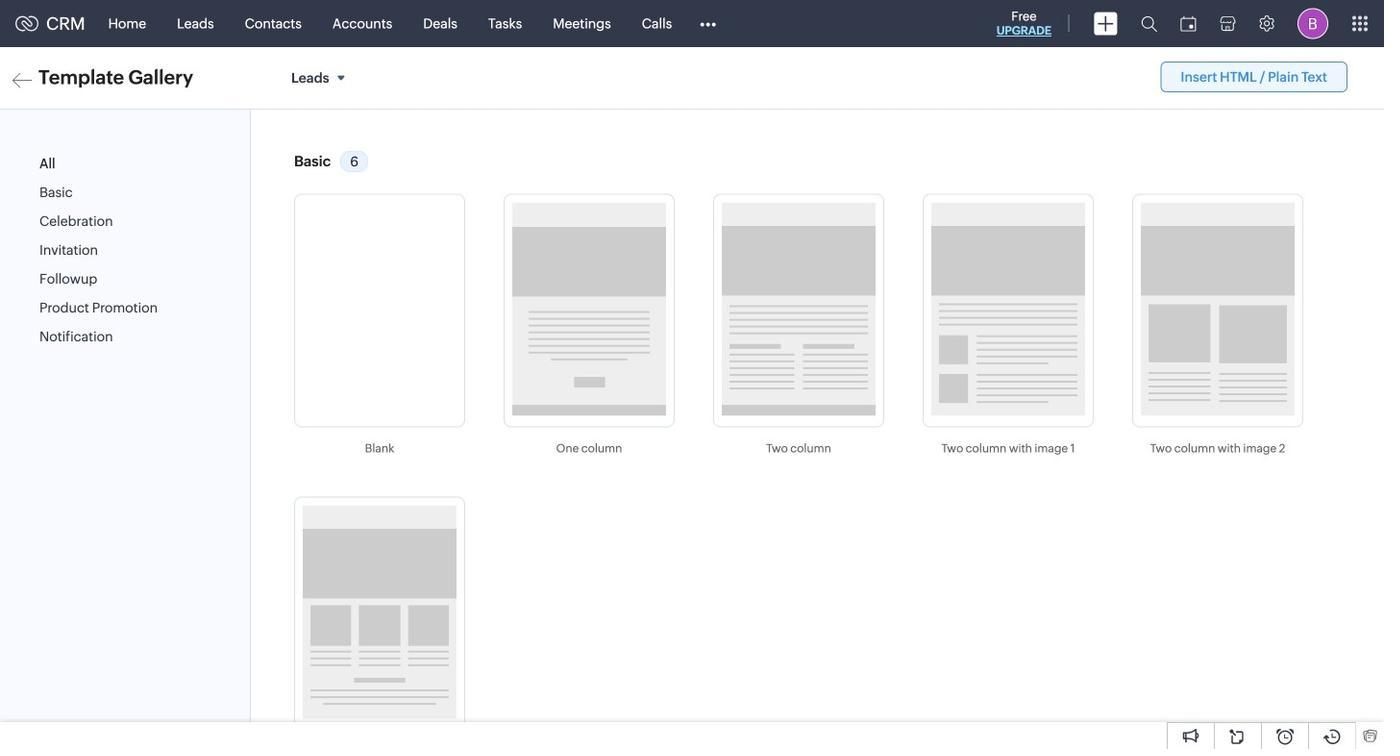 Task type: vqa. For each thing, say whether or not it's contained in the screenshot.
Call Purpose
no



Task type: locate. For each thing, give the bounding box(es) containing it.
None field
[[284, 62, 359, 94]]

Other Modules field
[[688, 8, 729, 39]]

create menu element
[[1083, 0, 1130, 47]]

search element
[[1130, 0, 1170, 47]]

logo image
[[15, 16, 38, 31]]

not loaded image
[[303, 203, 457, 416], [513, 203, 667, 416], [722, 203, 876, 416], [932, 203, 1086, 416], [1142, 203, 1295, 416], [303, 506, 457, 719]]

create menu image
[[1094, 12, 1119, 35]]

calendar image
[[1181, 16, 1197, 31]]

search image
[[1142, 15, 1158, 32]]

profile element
[[1287, 0, 1341, 47]]



Task type: describe. For each thing, give the bounding box(es) containing it.
profile image
[[1298, 8, 1329, 39]]



